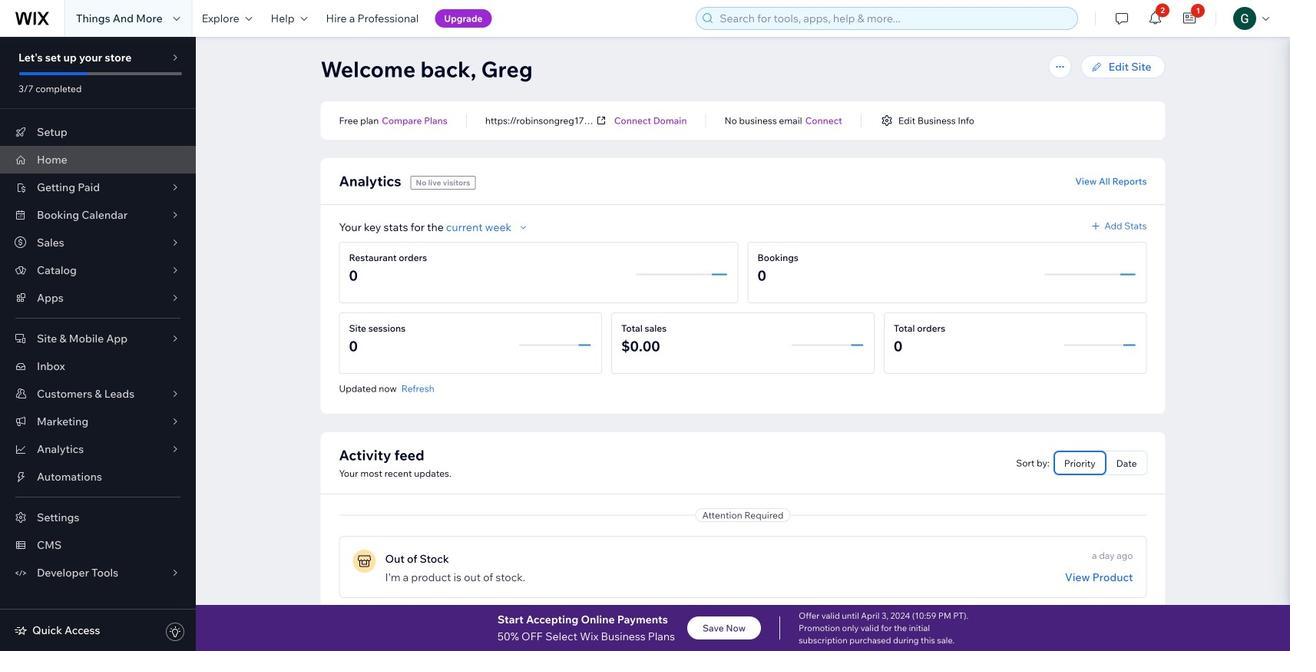 Task type: locate. For each thing, give the bounding box(es) containing it.
sidebar element
[[0, 37, 196, 652]]



Task type: vqa. For each thing, say whether or not it's contained in the screenshot.
Automations link
no



Task type: describe. For each thing, give the bounding box(es) containing it.
Search for tools, apps, help & more... field
[[715, 8, 1074, 29]]



